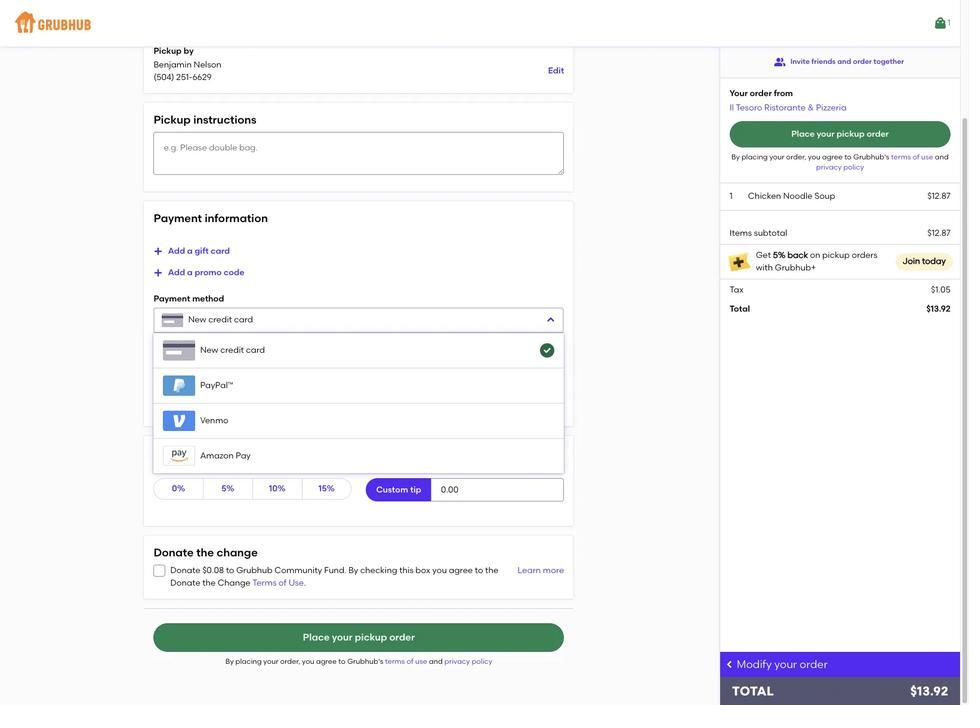 Task type: locate. For each thing, give the bounding box(es) containing it.
on pickup orders with grubhub+
[[756, 250, 878, 273]]

place down .
[[303, 632, 330, 643]]

1 vertical spatial place your pickup order
[[303, 632, 415, 643]]

new credit card
[[188, 315, 253, 325], [200, 345, 265, 355]]

1 vertical spatial $13.92
[[911, 684, 949, 699]]

edit button
[[548, 61, 564, 82]]

2 vertical spatial credit
[[192, 396, 216, 406]]

1 horizontal spatial agree
[[449, 566, 473, 576]]

new credit card down method
[[188, 315, 253, 325]]

1
[[948, 18, 951, 28], [730, 191, 733, 201]]

and for bottommost place your pickup order button
[[429, 657, 443, 666]]

the up $0.08
[[196, 546, 214, 560]]

0 horizontal spatial 5%
[[222, 484, 235, 494]]

card
[[211, 246, 230, 256], [234, 315, 253, 325], [246, 345, 265, 355], [218, 396, 237, 406]]

0 vertical spatial new
[[188, 315, 206, 325]]

1 horizontal spatial use
[[922, 153, 934, 161]]

0 horizontal spatial place
[[303, 632, 330, 643]]

0 horizontal spatial terms
[[385, 657, 405, 666]]

0 horizontal spatial order,
[[280, 657, 300, 666]]

get 5% back
[[756, 250, 808, 260]]

and inside button
[[838, 57, 852, 66]]

new credit card up paypal™ on the left
[[200, 345, 265, 355]]

agree for place your pickup order button to the top
[[823, 153, 843, 161]]

your
[[730, 88, 748, 99]]

instructions
[[193, 113, 257, 126]]

save
[[170, 396, 190, 406]]

add a promo code button
[[154, 262, 245, 284]]

items subtotal
[[730, 228, 788, 238]]

terms
[[892, 153, 911, 161], [385, 657, 405, 666]]

0 vertical spatial by placing your order, you agree to grubhub's terms of use and privacy policy
[[732, 153, 949, 172]]

credit
[[208, 315, 232, 325], [220, 345, 244, 355], [192, 396, 216, 406]]

code
[[224, 268, 245, 278]]

the
[[196, 546, 214, 560], [485, 566, 499, 576], [202, 578, 216, 588]]

you inside by checking this box you agree to the donate the change
[[433, 566, 447, 576]]

2 payment from the top
[[154, 294, 190, 304]]

terms of use link
[[892, 153, 935, 161], [385, 657, 429, 666]]

2 vertical spatial add
[[154, 452, 176, 466]]

1 vertical spatial payment
[[154, 294, 190, 304]]

terms of use link
[[253, 578, 304, 588]]

placing for place your pickup order button to the top
[[742, 153, 768, 161]]

0 horizontal spatial you
[[302, 657, 315, 666]]

1 vertical spatial placing
[[236, 657, 262, 666]]

2 horizontal spatial you
[[808, 153, 821, 161]]

1 inside button
[[948, 18, 951, 28]]

privacy
[[817, 163, 842, 172], [445, 657, 470, 666]]

place your pickup order for terms of use link corresponding to place your pickup order button to the top
[[792, 129, 889, 139]]

new
[[188, 315, 206, 325], [200, 345, 218, 355]]

1 vertical spatial terms of use link
[[385, 657, 429, 666]]

Pickup instructions text field
[[154, 132, 564, 175]]

place your pickup order
[[792, 129, 889, 139], [303, 632, 415, 643]]

grubhub
[[236, 566, 273, 576]]

0 vertical spatial policy
[[844, 163, 864, 172]]

0% button
[[154, 478, 204, 500]]

order,
[[787, 153, 807, 161], [280, 657, 300, 666]]

1 vertical spatial privacy policy link
[[445, 657, 493, 666]]

pickup down (504)
[[154, 113, 191, 126]]

0 horizontal spatial tip
[[189, 452, 204, 466]]

2 vertical spatial the
[[202, 578, 216, 588]]

2 pickup from the top
[[154, 113, 191, 126]]

1 vertical spatial tip
[[410, 485, 422, 495]]

0 vertical spatial new credit card
[[188, 315, 253, 325]]

tax
[[730, 285, 744, 295]]

1 vertical spatial add
[[168, 268, 185, 278]]

card inside add a gift card button
[[211, 246, 230, 256]]

payment up add a gift card button
[[154, 211, 202, 225]]

15%
[[319, 484, 335, 494]]

1 vertical spatial and
[[935, 153, 949, 161]]

place your pickup order button
[[730, 121, 951, 147], [154, 623, 564, 652]]

your
[[817, 129, 835, 139], [770, 153, 785, 161], [332, 632, 353, 643], [263, 657, 279, 666], [775, 658, 797, 671]]

1 vertical spatial pickup
[[823, 250, 850, 260]]

credit down method
[[208, 315, 232, 325]]

1 vertical spatial grubhub's
[[347, 657, 384, 666]]

grubhub's for place your pickup order button to the top
[[854, 153, 890, 161]]

$12.87
[[928, 191, 951, 201], [928, 228, 951, 238]]

2 vertical spatial donate
[[170, 578, 200, 588]]

1 horizontal spatial place your pickup order button
[[730, 121, 951, 147]]

privacy policy link for terms of use link corresponding to place your pickup order button to the top
[[817, 163, 864, 172]]

total down modify
[[732, 684, 774, 699]]

1 horizontal spatial 1
[[948, 18, 951, 28]]

1 vertical spatial total
[[732, 684, 774, 699]]

1 horizontal spatial and
[[838, 57, 852, 66]]

pickup
[[154, 46, 182, 56], [154, 113, 191, 126]]

0 vertical spatial payment
[[154, 211, 202, 225]]

1 vertical spatial $12.87
[[928, 228, 951, 238]]

il tesoro ristorante & pizzeria link
[[730, 102, 847, 113]]

0 horizontal spatial place your pickup order button
[[154, 623, 564, 652]]

a
[[187, 246, 193, 256], [187, 268, 193, 278], [179, 452, 186, 466]]

terms of use .
[[253, 578, 306, 588]]

0 vertical spatial add
[[168, 246, 185, 256]]

grubhub's
[[854, 153, 890, 161], [347, 657, 384, 666]]

1 vertical spatial credit
[[220, 345, 244, 355]]

0 horizontal spatial and
[[429, 657, 443, 666]]

new down payment method
[[188, 315, 206, 325]]

0 horizontal spatial agree
[[316, 657, 337, 666]]

2 horizontal spatial agree
[[823, 153, 843, 161]]

1 horizontal spatial privacy policy link
[[817, 163, 864, 172]]

to inside by placing your order, you agree to grubhub's terms of use and privacy policy
[[845, 153, 852, 161]]

0 horizontal spatial use
[[415, 657, 427, 666]]

order
[[853, 57, 872, 66], [750, 88, 772, 99], [867, 129, 889, 139], [390, 632, 415, 643], [800, 658, 828, 671]]

donate for donate the change
[[154, 546, 194, 560]]

0 vertical spatial you
[[808, 153, 821, 161]]

0 vertical spatial terms
[[892, 153, 911, 161]]

gift
[[195, 246, 209, 256]]

svg image
[[154, 268, 163, 278], [547, 315, 556, 325], [543, 346, 552, 355], [156, 398, 163, 405], [156, 567, 163, 575], [725, 660, 735, 669]]

payment information
[[154, 211, 268, 225]]

1 vertical spatial privacy
[[445, 657, 470, 666]]

donate $0.08 to grubhub community fund.
[[170, 566, 349, 576]]

1 horizontal spatial place your pickup order
[[792, 129, 889, 139]]

1 horizontal spatial privacy
[[817, 163, 842, 172]]

a for gift
[[187, 246, 193, 256]]

0 vertical spatial tip
[[189, 452, 204, 466]]

5%
[[773, 250, 786, 260], [222, 484, 235, 494]]

$13.92
[[927, 304, 951, 314], [911, 684, 949, 699]]

1 vertical spatial by
[[349, 566, 358, 576]]

a inside button
[[187, 268, 193, 278]]

pickup inside "on pickup orders with grubhub+"
[[823, 250, 850, 260]]

1 horizontal spatial by placing your order, you agree to grubhub's terms of use and privacy policy
[[732, 153, 949, 172]]

1 vertical spatial place
[[303, 632, 330, 643]]

2 vertical spatial a
[[179, 452, 186, 466]]

5% button
[[203, 478, 253, 500]]

0 horizontal spatial placing
[[236, 657, 262, 666]]

of for terms of use link for bottommost place your pickup order button
[[407, 657, 414, 666]]

place
[[792, 129, 815, 139], [303, 632, 330, 643]]

0 horizontal spatial policy
[[472, 657, 493, 666]]

payment
[[154, 211, 202, 225], [154, 294, 190, 304]]

tip left say
[[189, 452, 204, 466]]

donate the change
[[154, 546, 258, 560]]

1 horizontal spatial order,
[[787, 153, 807, 161]]

learn more link
[[515, 565, 564, 589]]

1 horizontal spatial place
[[792, 129, 815, 139]]

2 vertical spatial and
[[429, 657, 443, 666]]

add a gift card button
[[154, 241, 230, 262]]

251-
[[176, 72, 192, 82]]

2 horizontal spatial by
[[732, 153, 740, 161]]

1 horizontal spatial terms of use link
[[892, 153, 935, 161]]

learn more
[[518, 566, 564, 576]]

1 vertical spatial agree
[[449, 566, 473, 576]]

1 horizontal spatial you
[[433, 566, 447, 576]]

a up 0% in the bottom left of the page
[[179, 452, 186, 466]]

use
[[289, 578, 304, 588]]

your order from il tesoro ristorante & pizzeria
[[730, 88, 847, 113]]

you
[[808, 153, 821, 161], [433, 566, 447, 576], [302, 657, 315, 666]]

donate
[[154, 546, 194, 560], [170, 566, 200, 576], [170, 578, 200, 588]]

change
[[217, 546, 258, 560]]

main navigation navigation
[[0, 0, 961, 47]]

tip right custom
[[410, 485, 422, 495]]

1 horizontal spatial grubhub's
[[854, 153, 890, 161]]

a left gift
[[187, 246, 193, 256]]

0 vertical spatial a
[[187, 246, 193, 256]]

0 vertical spatial by
[[732, 153, 740, 161]]

today
[[923, 256, 946, 267]]

1 vertical spatial use
[[415, 657, 427, 666]]

0 horizontal spatial of
[[279, 578, 287, 588]]

save credit card
[[170, 396, 237, 406]]

soup
[[815, 191, 836, 201]]

pickup inside pickup by benjamin nelson (504) 251-6629
[[154, 46, 182, 56]]

1 vertical spatial by placing your order, you agree to grubhub's terms of use and privacy policy
[[226, 657, 493, 666]]

5% down say
[[222, 484, 235, 494]]

terms of use link for place your pickup order button to the top
[[892, 153, 935, 161]]

2 vertical spatial you
[[302, 657, 315, 666]]

add up 0% in the bottom left of the page
[[154, 452, 176, 466]]

2 vertical spatial agree
[[316, 657, 337, 666]]

0 vertical spatial grubhub's
[[854, 153, 890, 161]]

the down $0.08
[[202, 578, 216, 588]]

payment for payment method
[[154, 294, 190, 304]]

0 vertical spatial pickup
[[154, 46, 182, 56]]

donate for donate $0.08 to grubhub community fund.
[[170, 566, 200, 576]]

0 vertical spatial privacy policy link
[[817, 163, 864, 172]]

back
[[788, 250, 808, 260]]

1 horizontal spatial by
[[349, 566, 358, 576]]

2 horizontal spatial of
[[913, 153, 920, 161]]

of inside by placing your order, you agree to grubhub's terms of use and privacy policy
[[913, 153, 920, 161]]

placing for bottommost place your pickup order button
[[236, 657, 262, 666]]

tip
[[189, 452, 204, 466], [410, 485, 422, 495]]

total down tax in the right of the page
[[730, 304, 750, 314]]

community
[[275, 566, 322, 576]]

a left the promo
[[187, 268, 193, 278]]

grubhub's for bottommost place your pickup order button
[[347, 657, 384, 666]]

add inside button
[[168, 246, 185, 256]]

policy
[[844, 163, 864, 172], [472, 657, 493, 666]]

1 vertical spatial pickup
[[154, 113, 191, 126]]

$0.08
[[202, 566, 224, 576]]

0 vertical spatial place your pickup order button
[[730, 121, 951, 147]]

a inside button
[[187, 246, 193, 256]]

add a promo code
[[168, 268, 245, 278]]

add down add a gift card button
[[168, 268, 185, 278]]

credit up paypal™ on the left
[[220, 345, 244, 355]]

the left learn
[[485, 566, 499, 576]]

add for add a promo code
[[168, 268, 185, 278]]

credit down paypal™ on the left
[[192, 396, 216, 406]]

0 horizontal spatial terms of use link
[[385, 657, 429, 666]]

1 horizontal spatial of
[[407, 657, 414, 666]]

paypal™
[[200, 380, 233, 390]]

with
[[756, 262, 773, 273]]

0 vertical spatial privacy
[[817, 163, 842, 172]]

1 payment from the top
[[154, 211, 202, 225]]

benjamin
[[154, 60, 192, 70]]

total
[[730, 304, 750, 314], [732, 684, 774, 699]]

1 horizontal spatial policy
[[844, 163, 864, 172]]

0 vertical spatial 5%
[[773, 250, 786, 260]]

pickup up benjamin
[[154, 46, 182, 56]]

0 vertical spatial place
[[792, 129, 815, 139]]

0 vertical spatial donate
[[154, 546, 194, 560]]

1 pickup from the top
[[154, 46, 182, 56]]

0 vertical spatial and
[[838, 57, 852, 66]]

1 vertical spatial 5%
[[222, 484, 235, 494]]

tesoro
[[736, 102, 763, 113]]

place for terms of use link for bottommost place your pickup order button
[[303, 632, 330, 643]]

2 $12.87 from the top
[[928, 228, 951, 238]]

to
[[845, 153, 852, 161], [206, 452, 217, 466], [226, 566, 234, 576], [475, 566, 483, 576], [339, 657, 346, 666]]

1 vertical spatial a
[[187, 268, 193, 278]]

2 vertical spatial by
[[226, 657, 234, 666]]

say
[[220, 452, 239, 466]]

add right svg image
[[168, 246, 185, 256]]

more
[[543, 566, 564, 576]]

grubhub+
[[775, 262, 817, 273]]

by placing your order, you agree to grubhub's terms of use and privacy policy for terms of use link for bottommost place your pickup order button
[[226, 657, 493, 666]]

0 vertical spatial place your pickup order
[[792, 129, 889, 139]]

agree inside by checking this box you agree to the donate the change
[[449, 566, 473, 576]]

5% right get
[[773, 250, 786, 260]]

a for promo
[[187, 268, 193, 278]]

amazon
[[200, 451, 234, 461]]

2 vertical spatial of
[[407, 657, 414, 666]]

agree
[[823, 153, 843, 161], [449, 566, 473, 576], [316, 657, 337, 666]]

1 vertical spatial you
[[433, 566, 447, 576]]

chicken
[[748, 191, 782, 201]]

add a gift card
[[168, 246, 230, 256]]

add
[[168, 246, 185, 256], [168, 268, 185, 278], [154, 452, 176, 466]]

payment left method
[[154, 294, 190, 304]]

of
[[913, 153, 920, 161], [279, 578, 287, 588], [407, 657, 414, 666]]

change
[[218, 578, 251, 588]]

place down &
[[792, 129, 815, 139]]

0 vertical spatial of
[[913, 153, 920, 161]]

add inside button
[[168, 268, 185, 278]]

svg image inside add a promo code button
[[154, 268, 163, 278]]

use
[[922, 153, 934, 161], [415, 657, 427, 666]]

new up paypal™ on the left
[[200, 345, 218, 355]]

1 vertical spatial new credit card
[[200, 345, 265, 355]]



Task type: vqa. For each thing, say whether or not it's contained in the screenshot.


Task type: describe. For each thing, give the bounding box(es) containing it.
a for tip
[[179, 452, 186, 466]]

you for terms of use link for bottommost place your pickup order button
[[302, 657, 315, 666]]

payment for payment information
[[154, 211, 202, 225]]

invite friends and order together
[[791, 57, 905, 66]]

add for add a tip to say thanks
[[154, 452, 176, 466]]

(504)
[[154, 72, 174, 82]]

use for terms of use link for bottommost place your pickup order button
[[415, 657, 427, 666]]

to inside by checking this box you agree to the donate the change
[[475, 566, 483, 576]]

box
[[416, 566, 431, 576]]

6629
[[192, 72, 212, 82]]

you for terms of use link corresponding to place your pickup order button to the top
[[808, 153, 821, 161]]

donate inside by checking this box you agree to the donate the change
[[170, 578, 200, 588]]

chicken noodle soup
[[748, 191, 836, 201]]

15% button
[[302, 478, 352, 500]]

by
[[184, 46, 194, 56]]

0 vertical spatial pickup
[[837, 129, 865, 139]]

amazon pay
[[200, 451, 251, 461]]

.
[[304, 578, 306, 588]]

1 vertical spatial the
[[485, 566, 499, 576]]

1 button
[[934, 13, 951, 34]]

order inside your order from il tesoro ristorante & pizzeria
[[750, 88, 772, 99]]

1 vertical spatial place your pickup order button
[[154, 623, 564, 652]]

1 $12.87 from the top
[[928, 191, 951, 201]]

10%
[[269, 484, 286, 494]]

subscription badge image
[[728, 250, 752, 274]]

2 vertical spatial pickup
[[355, 632, 387, 643]]

learn
[[518, 566, 541, 576]]

people icon image
[[774, 56, 786, 68]]

privacy policy link for terms of use link for bottommost place your pickup order button
[[445, 657, 493, 666]]

invite friends and order together button
[[774, 51, 905, 73]]

nelson
[[194, 60, 222, 70]]

payment method
[[154, 294, 224, 304]]

join today
[[903, 256, 946, 267]]

terms of use link for bottommost place your pickup order button
[[385, 657, 429, 666]]

edit
[[548, 66, 564, 76]]

Amount text field
[[431, 478, 564, 502]]

custom tip button
[[366, 478, 432, 502]]

information
[[205, 211, 268, 225]]

custom tip
[[376, 485, 422, 495]]

together
[[874, 57, 905, 66]]

add a tip to say thanks
[[154, 452, 278, 466]]

from
[[774, 88, 793, 99]]

items
[[730, 228, 752, 238]]

by placing your order, you agree to grubhub's terms of use and privacy policy for terms of use link corresponding to place your pickup order button to the top
[[732, 153, 949, 172]]

0 horizontal spatial 1
[[730, 191, 733, 201]]

subtotal
[[754, 228, 788, 238]]

1 vertical spatial new
[[200, 345, 218, 355]]

pizzeria
[[816, 102, 847, 113]]

pickup by benjamin nelson (504) 251-6629
[[154, 46, 222, 82]]

place for terms of use link corresponding to place your pickup order button to the top
[[792, 129, 815, 139]]

0 vertical spatial $13.92
[[927, 304, 951, 314]]

1 horizontal spatial terms
[[892, 153, 911, 161]]

this
[[399, 566, 414, 576]]

and for place your pickup order button to the top
[[935, 153, 949, 161]]

il
[[730, 102, 734, 113]]

thanks
[[241, 452, 278, 466]]

0 vertical spatial the
[[196, 546, 214, 560]]

on
[[810, 250, 821, 260]]

tip inside 'button'
[[410, 485, 422, 495]]

pickup for pickup by benjamin nelson (504) 251-6629
[[154, 46, 182, 56]]

join
[[903, 256, 921, 267]]

modify your order
[[737, 658, 828, 671]]

privacy for place your pickup order button to the top
[[817, 163, 842, 172]]

get
[[756, 250, 771, 260]]

0 vertical spatial credit
[[208, 315, 232, 325]]

by checking this box you agree to the donate the change
[[170, 566, 499, 588]]

venmo
[[200, 416, 229, 426]]

1 vertical spatial of
[[279, 578, 287, 588]]

invite
[[791, 57, 810, 66]]

1 vertical spatial terms
[[385, 657, 405, 666]]

ristorante
[[765, 102, 806, 113]]

method
[[192, 294, 224, 304]]

&
[[808, 102, 814, 113]]

noodle
[[784, 191, 813, 201]]

by inside by checking this box you agree to the donate the change
[[349, 566, 358, 576]]

1 vertical spatial policy
[[472, 657, 493, 666]]

10% button
[[252, 478, 302, 500]]

modify
[[737, 658, 772, 671]]

0%
[[172, 484, 185, 494]]

agree for bottommost place your pickup order button
[[316, 657, 337, 666]]

fund.
[[324, 566, 347, 576]]

of for terms of use link corresponding to place your pickup order button to the top
[[913, 153, 920, 161]]

pickup instructions
[[154, 113, 257, 126]]

promo
[[195, 268, 222, 278]]

friends
[[812, 57, 836, 66]]

place your pickup order for terms of use link for bottommost place your pickup order button
[[303, 632, 415, 643]]

$1.05
[[932, 285, 951, 295]]

use for terms of use link corresponding to place your pickup order button to the top
[[922, 153, 934, 161]]

orders
[[852, 250, 878, 260]]

5% inside button
[[222, 484, 235, 494]]

add for add a gift card
[[168, 246, 185, 256]]

checking
[[360, 566, 397, 576]]

terms
[[253, 578, 277, 588]]

0 horizontal spatial by
[[226, 657, 234, 666]]

1 vertical spatial order,
[[280, 657, 300, 666]]

0 vertical spatial total
[[730, 304, 750, 314]]

privacy for bottommost place your pickup order button
[[445, 657, 470, 666]]

custom
[[376, 485, 408, 495]]

pay
[[236, 451, 251, 461]]

pickup for pickup instructions
[[154, 113, 191, 126]]

svg image
[[154, 247, 163, 256]]



